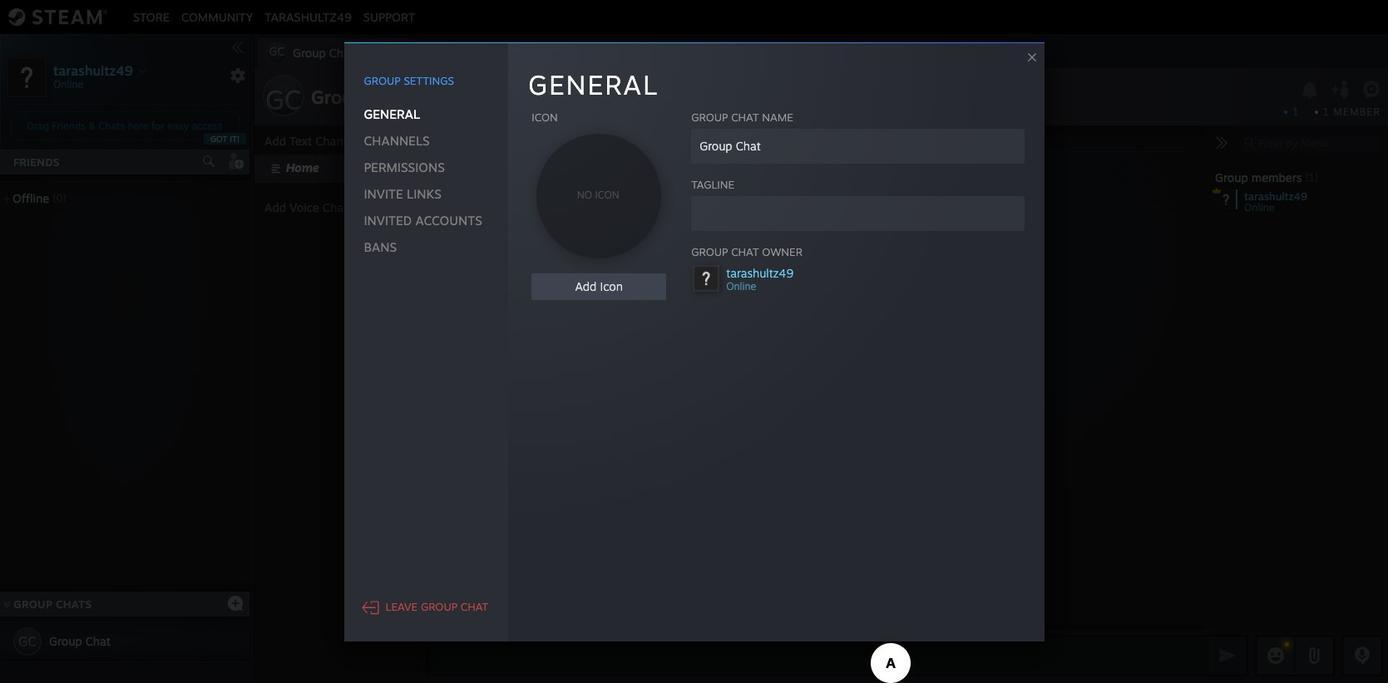Task type: describe. For each thing, give the bounding box(es) containing it.
support link
[[358, 10, 421, 24]]

invite
[[364, 186, 403, 202]]

tagline
[[691, 178, 735, 191]]

add icon button
[[532, 273, 666, 300]]

accounts
[[415, 213, 482, 228]]

add a friend image
[[226, 152, 245, 171]]

add voice channel
[[265, 200, 367, 215]]

november
[[639, 147, 679, 157]]

invite a friend to this group chat image
[[1331, 79, 1352, 100]]

0 horizontal spatial general
[[364, 106, 420, 122]]

friday,
[[611, 147, 637, 157]]

close this tab image
[[395, 48, 412, 58]]

unpin channel list image
[[393, 130, 414, 151]]

group chats
[[14, 598, 92, 611]]

0 vertical spatial icon
[[532, 110, 558, 124]]

community
[[181, 10, 253, 24]]

group settings
[[364, 74, 454, 87]]

0 horizontal spatial online
[[726, 280, 756, 292]]

icon for no
[[595, 188, 619, 201]]

submit image
[[1217, 645, 1239, 667]]

no
[[577, 188, 592, 201]]

1 for 1
[[1293, 106, 1299, 118]]

17,
[[682, 147, 694, 157]]

settings
[[404, 74, 454, 87]]

add for add text channel
[[265, 134, 286, 148]]

Filter by Name text field
[[1239, 133, 1382, 155]]

2 vertical spatial gc
[[18, 634, 37, 650]]

support
[[363, 10, 415, 24]]

gc group chat
[[269, 44, 354, 60]]

gc inside "gc group chat"
[[269, 44, 285, 58]]

1 for 1 member
[[1323, 106, 1330, 118]]

group chat owner
[[691, 245, 803, 258]]

add for add voice channel
[[265, 200, 286, 215]]

tarashultz49 down group chat owner
[[726, 266, 794, 280]]

tarashultz49 down members
[[1244, 190, 1308, 203]]

for
[[151, 120, 165, 132]]

online inside tarashultz49 online
[[1244, 201, 1275, 214]]

add for add icon
[[575, 279, 597, 293]]

collapse chats list image
[[0, 601, 19, 608]]

manage notification settings image
[[1299, 81, 1321, 99]]

drag friends & chats here for easy access
[[27, 120, 222, 132]]

tarashultz49 online
[[1244, 190, 1308, 214]]



Task type: locate. For each thing, give the bounding box(es) containing it.
2 1 from the left
[[1323, 106, 1330, 118]]

text
[[290, 134, 312, 148]]

tarashultz49
[[265, 10, 352, 24], [53, 62, 133, 79], [1244, 190, 1308, 203], [726, 266, 794, 280]]

0 vertical spatial general
[[528, 68, 659, 101]]

chat right leave
[[461, 601, 488, 614]]

chats
[[99, 120, 125, 132], [56, 598, 92, 611]]

name
[[762, 110, 794, 124]]

2023
[[696, 147, 717, 157]]

channel right the voice
[[323, 200, 367, 215]]

gc up the text
[[265, 83, 302, 116]]

1 horizontal spatial chats
[[99, 120, 125, 132]]

chat inside "gc group chat"
[[329, 46, 354, 60]]

create a group chat image
[[227, 595, 244, 612]]

group chat name
[[691, 110, 794, 124]]

None text field
[[691, 129, 1024, 163], [691, 196, 1024, 231], [691, 129, 1024, 163], [691, 196, 1024, 231]]

here
[[128, 120, 149, 132]]

group members
[[1215, 171, 1302, 185]]

add icon
[[575, 279, 623, 293]]

manage group chat settings image
[[1363, 81, 1384, 102]]

friends
[[52, 120, 86, 132], [13, 156, 60, 169]]

group chat down group chats
[[49, 635, 111, 649]]

friends left &
[[52, 120, 86, 132]]

0 vertical spatial add
[[265, 134, 286, 148]]

manage friends list settings image
[[230, 67, 246, 84]]

channel right the text
[[315, 134, 360, 148]]

2 vertical spatial add
[[575, 279, 597, 293]]

1
[[1293, 106, 1299, 118], [1323, 106, 1330, 118]]

store link
[[127, 10, 176, 24]]

online
[[1244, 201, 1275, 214], [726, 280, 756, 292]]

permissions
[[364, 159, 445, 175]]

member
[[1334, 106, 1381, 118]]

gc down collapse chats list image at the bottom left
[[18, 634, 37, 650]]

general up channels
[[364, 106, 420, 122]]

general up friday,
[[528, 68, 659, 101]]

2 vertical spatial icon
[[600, 279, 623, 293]]

1 vertical spatial online
[[726, 280, 756, 292]]

friday, november 17, 2023
[[611, 147, 717, 157]]

1 vertical spatial chats
[[56, 598, 92, 611]]

1 vertical spatial icon
[[595, 188, 619, 201]]

1 horizontal spatial group chat
[[311, 86, 409, 108]]

chat up channels
[[369, 86, 409, 108]]

0 horizontal spatial chats
[[56, 598, 92, 611]]

general
[[528, 68, 659, 101], [364, 106, 420, 122]]

1 vertical spatial channel
[[323, 200, 367, 215]]

0 vertical spatial friends
[[52, 120, 86, 132]]

1 vertical spatial friends
[[13, 156, 60, 169]]

icon
[[532, 110, 558, 124], [595, 188, 619, 201], [600, 279, 623, 293]]

channel for add voice channel
[[323, 200, 367, 215]]

add text channel
[[265, 134, 360, 148]]

0 vertical spatial gc
[[269, 44, 285, 58]]

0 horizontal spatial group chat
[[49, 635, 111, 649]]

leave
[[386, 601, 418, 614]]

store
[[133, 10, 170, 24]]

1 1 from the left
[[1293, 106, 1299, 118]]

1 horizontal spatial online
[[1244, 201, 1275, 214]]

links
[[407, 186, 441, 202]]

drag
[[27, 120, 49, 132]]

chat down group chats
[[85, 635, 111, 649]]

search my friends list image
[[201, 154, 216, 169]]

1 up filter by name text box
[[1293, 106, 1299, 118]]

chats right collapse chats list image at the bottom left
[[56, 598, 92, 611]]

home
[[286, 161, 319, 175]]

leave group chat
[[386, 601, 488, 614]]

access
[[192, 120, 222, 132]]

None text field
[[426, 636, 1205, 677]]

channel
[[315, 134, 360, 148], [323, 200, 367, 215]]

invite links
[[364, 186, 441, 202]]

1 vertical spatial add
[[265, 200, 286, 215]]

group
[[293, 46, 326, 60], [364, 74, 401, 87], [311, 86, 364, 108], [691, 110, 728, 124], [1215, 171, 1248, 185], [691, 245, 728, 258], [14, 598, 52, 611], [421, 601, 458, 614], [49, 635, 82, 649]]

voice
[[290, 200, 319, 215]]

tarashultz49 up "gc group chat"
[[265, 10, 352, 24]]

friends down drag
[[13, 156, 60, 169]]

bans
[[364, 239, 397, 255]]

1 vertical spatial gc
[[265, 83, 302, 116]]

offline
[[12, 191, 49, 205]]

gc
[[269, 44, 285, 58], [265, 83, 302, 116], [18, 634, 37, 650]]

chat left owner
[[731, 245, 759, 258]]

channel for add text channel
[[315, 134, 360, 148]]

online down group chat owner
[[726, 280, 756, 292]]

tarashultz49 link
[[259, 10, 358, 24]]

chats right &
[[99, 120, 125, 132]]

invited accounts
[[364, 213, 482, 228]]

collapse member list image
[[1215, 136, 1229, 150]]

1 vertical spatial group chat
[[49, 635, 111, 649]]

&
[[88, 120, 96, 132]]

easy
[[167, 120, 189, 132]]

invited
[[364, 213, 412, 228]]

online down group members on the right top of the page
[[1244, 201, 1275, 214]]

1 vertical spatial general
[[364, 106, 420, 122]]

chat
[[329, 46, 354, 60], [369, 86, 409, 108], [731, 110, 759, 124], [731, 245, 759, 258], [461, 601, 488, 614], [85, 635, 111, 649]]

0 vertical spatial online
[[1244, 201, 1275, 214]]

icon inside button
[[600, 279, 623, 293]]

no icon
[[577, 188, 619, 201]]

add
[[265, 134, 286, 148], [265, 200, 286, 215], [575, 279, 597, 293]]

members
[[1252, 171, 1302, 185]]

1 horizontal spatial 1
[[1323, 106, 1330, 118]]

add inside button
[[575, 279, 597, 293]]

icon for add
[[600, 279, 623, 293]]

chat down tarashultz49 link
[[329, 46, 354, 60]]

1 left the member
[[1323, 106, 1330, 118]]

group inside "gc group chat"
[[293, 46, 326, 60]]

group chat up channels
[[311, 86, 409, 108]]

send special image
[[1304, 646, 1324, 666]]

group chat
[[311, 86, 409, 108], [49, 635, 111, 649]]

owner
[[762, 245, 803, 258]]

1 member
[[1323, 106, 1381, 118]]

chat left name
[[731, 110, 759, 124]]

0 vertical spatial channel
[[315, 134, 360, 148]]

0 horizontal spatial 1
[[1293, 106, 1299, 118]]

tarashultz49 up &
[[53, 62, 133, 79]]

gc down tarashultz49 link
[[269, 44, 285, 58]]

0 vertical spatial chats
[[99, 120, 125, 132]]

community link
[[176, 10, 259, 24]]

1 horizontal spatial general
[[528, 68, 659, 101]]

0 vertical spatial group chat
[[311, 86, 409, 108]]

channels
[[364, 133, 430, 148]]



Task type: vqa. For each thing, say whether or not it's contained in the screenshot.
Manage notification settings "image"
yes



